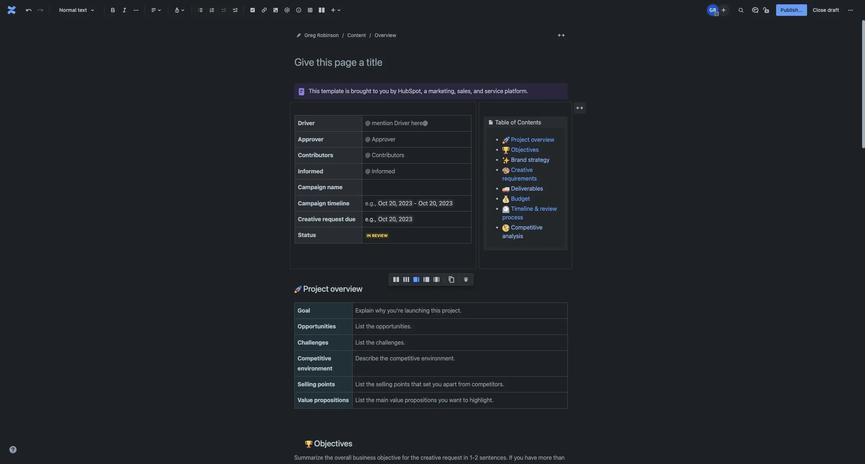Task type: describe. For each thing, give the bounding box(es) containing it.
sales,
[[457, 88, 472, 94]]

this template is brought to you by hubspot, a marketing, sales, and service platform.
[[309, 88, 528, 94]]

competitive for environment
[[298, 355, 331, 362]]

to
[[373, 88, 378, 94]]

oct 20, 2023 - oct 20, 2023
[[378, 200, 453, 206]]

content link
[[348, 31, 366, 40]]

normal text
[[59, 7, 87, 13]]

oct right -
[[419, 200, 428, 206]]

link image
[[260, 6, 269, 14]]

find and replace image
[[737, 6, 746, 14]]

panel note image
[[297, 87, 306, 96]]

service
[[485, 88, 503, 94]]

deliverables link
[[503, 185, 543, 193]]

go wide image
[[576, 104, 584, 112]]

layouts image
[[318, 6, 326, 14]]

remove image
[[462, 275, 471, 284]]

selling points
[[298, 381, 335, 388]]

brand
[[511, 157, 527, 163]]

more formatting image
[[132, 6, 140, 14]]

two columns image
[[392, 275, 401, 284]]

publish...
[[781, 7, 803, 13]]

italic ⌘i image
[[120, 6, 129, 14]]

@
[[423, 120, 428, 127]]

editor toolbar toolbar
[[389, 274, 473, 293]]

timeline
[[511, 205, 533, 212]]

campaign for campaign timeline
[[298, 200, 326, 206]]

driver
[[298, 120, 315, 127]]

this
[[309, 88, 320, 94]]

table image
[[306, 6, 315, 14]]

right sidebar image
[[412, 275, 421, 284]]

:sparkles: image
[[503, 157, 510, 164]]

table of contents image
[[487, 118, 495, 127]]

bullet list ⌘⇧8 image
[[196, 6, 205, 14]]

comment icon image
[[751, 6, 760, 14]]

status
[[298, 232, 316, 238]]

creative request due
[[298, 216, 356, 222]]

1 vertical spatial :trophy: image
[[305, 441, 312, 448]]

1 vertical spatial project
[[303, 284, 329, 294]]

add image, video, or file image
[[271, 6, 280, 14]]

close draft button
[[809, 4, 844, 16]]

campaign name
[[298, 184, 343, 190]]

:trophy: image inside objectives link
[[503, 147, 510, 154]]

oct right e.g.,
[[378, 216, 388, 222]]

2023 right -
[[439, 200, 453, 206]]

2023 left -
[[399, 200, 412, 206]]

0 vertical spatial objectives
[[510, 146, 539, 153]]

:timer: image
[[503, 206, 510, 213]]

contents
[[518, 119, 541, 126]]

and
[[474, 88, 483, 94]]

action item image
[[248, 6, 257, 14]]

&
[[535, 205, 539, 212]]

:face_with_monocle: image
[[503, 224, 510, 232]]

left sidebar image
[[422, 275, 431, 284]]

table
[[495, 119, 509, 126]]

a
[[424, 88, 427, 94]]

project overview link
[[503, 136, 555, 144]]

timeline
[[327, 200, 350, 206]]

process
[[503, 214, 523, 221]]

1 vertical spatial :rocket: image
[[294, 286, 302, 294]]

normal text button
[[52, 2, 101, 18]]

invite to edit image
[[720, 6, 728, 14]]

creative requirements
[[503, 167, 537, 182]]

:rocket: image inside project overview link
[[503, 137, 510, 144]]

greg robinson
[[305, 32, 339, 38]]

redo ⌘⇧z image
[[36, 6, 45, 14]]

three columns image
[[402, 275, 411, 284]]

2023 down oct 20, 2023 - oct 20, 2023
[[399, 216, 412, 222]]

emoji image
[[294, 6, 303, 14]]

0 horizontal spatial overview
[[331, 284, 363, 294]]

mention image
[[283, 6, 292, 14]]

e.g., oct 20, 2023
[[365, 216, 412, 222]]

0 vertical spatial overview
[[531, 136, 555, 143]]

deliverables
[[510, 185, 543, 192]]

Main content area, start typing to enter text. text field
[[290, 83, 572, 464]]

greg robinson link
[[305, 31, 339, 40]]

:sparkles: image
[[503, 157, 510, 164]]

0 horizontal spatial objectives
[[312, 439, 352, 449]]

marketing,
[[429, 88, 456, 94]]

:face_with_monocle: image
[[503, 224, 510, 232]]

competitive analysis
[[503, 224, 544, 239]]



Task type: vqa. For each thing, say whether or not it's contained in the screenshot.
propositions
yes



Task type: locate. For each thing, give the bounding box(es) containing it.
:trophy: image inside objectives link
[[503, 147, 510, 154]]

0 horizontal spatial :trophy: image
[[305, 441, 312, 448]]

project overview up goal
[[302, 284, 363, 294]]

20, right -
[[429, 200, 438, 206]]

1 vertical spatial overview
[[331, 284, 363, 294]]

challenges
[[298, 339, 329, 346]]

no restrictions image
[[763, 6, 772, 14]]

:rocket: image up objectives link
[[503, 137, 510, 144]]

close draft
[[813, 7, 839, 13]]

1 vertical spatial :rocket: image
[[294, 286, 302, 294]]

oct
[[378, 200, 388, 206], [419, 200, 428, 206], [378, 216, 388, 222]]

goal
[[298, 307, 310, 314]]

template
[[321, 88, 344, 94]]

competitive analysis link
[[503, 224, 544, 239]]

project
[[511, 136, 530, 143], [303, 284, 329, 294]]

competitive up environment
[[298, 355, 331, 362]]

confluence image
[[6, 4, 17, 16], [6, 4, 17, 16]]

in
[[367, 233, 371, 238]]

value propositions
[[298, 397, 349, 404]]

1 horizontal spatial :rocket: image
[[503, 137, 510, 144]]

competitive inside competitive environment
[[298, 355, 331, 362]]

creative for creative requirements
[[511, 167, 533, 173]]

:rocket: image inside project overview link
[[503, 137, 510, 144]]

e.g.,
[[365, 216, 376, 222]]

campaign down informed
[[298, 184, 326, 190]]

greg robinson image
[[708, 4, 719, 16]]

1 horizontal spatial :rocket: image
[[503, 137, 510, 144]]

20, right e.g.,
[[389, 216, 397, 222]]

1 vertical spatial review
[[372, 233, 388, 238]]

indent tab image
[[231, 6, 239, 14]]

selling
[[298, 381, 316, 388]]

0 horizontal spatial :rocket: image
[[294, 286, 302, 294]]

:truck: image
[[503, 186, 510, 193]]

campaign
[[298, 184, 326, 190], [298, 200, 326, 206]]

project overview
[[510, 136, 555, 143], [302, 284, 363, 294]]

:moneybag: image
[[503, 196, 510, 203], [503, 196, 510, 203]]

publish... button
[[777, 4, 807, 16]]

1 vertical spatial project overview
[[302, 284, 363, 294]]

propositions
[[314, 397, 349, 404]]

oct up e.g., oct 20, 2023
[[378, 200, 388, 206]]

competitive inside competitive analysis
[[511, 224, 543, 231]]

1 horizontal spatial :trophy: image
[[503, 147, 510, 154]]

campaign timeline
[[298, 200, 350, 206]]

timeline & review process link
[[503, 205, 559, 221]]

normal
[[59, 7, 76, 13]]

1 horizontal spatial objectives
[[510, 146, 539, 153]]

bold ⌘b image
[[109, 6, 117, 14]]

0 horizontal spatial :rocket: image
[[294, 286, 302, 294]]

competitive for analysis
[[511, 224, 543, 231]]

environment
[[298, 365, 333, 372]]

0 vertical spatial :trophy: image
[[503, 147, 510, 154]]

creative requirements link
[[503, 167, 537, 182]]

1 vertical spatial campaign
[[298, 200, 326, 206]]

close
[[813, 7, 827, 13]]

project up objectives link
[[511, 136, 530, 143]]

brought
[[351, 88, 372, 94]]

copy image
[[447, 275, 456, 284]]

0 horizontal spatial review
[[372, 233, 388, 238]]

:rocket: image
[[503, 137, 510, 144], [294, 286, 302, 294]]

requirements
[[503, 175, 537, 182]]

project up goal
[[303, 284, 329, 294]]

:art: image
[[503, 167, 510, 174], [503, 167, 510, 174]]

1 horizontal spatial project overview
[[510, 136, 555, 143]]

:rocket: image up objectives link
[[503, 137, 510, 144]]

align left image
[[149, 6, 158, 14]]

creative inside creative requirements
[[511, 167, 533, 173]]

1 vertical spatial creative
[[298, 216, 321, 222]]

creative up requirements
[[511, 167, 533, 173]]

analysis
[[503, 233, 523, 239]]

is
[[345, 88, 350, 94]]

budget
[[510, 195, 530, 202]]

0 vertical spatial project overview
[[510, 136, 555, 143]]

review
[[540, 205, 557, 212], [372, 233, 388, 238]]

0 horizontal spatial competitive
[[298, 355, 331, 362]]

of
[[511, 119, 516, 126]]

make page full-width image
[[557, 31, 566, 40]]

0 horizontal spatial project
[[303, 284, 329, 294]]

strategy
[[528, 157, 550, 163]]

0 vertical spatial :trophy: image
[[503, 147, 510, 154]]

:trophy: image
[[503, 147, 510, 154], [305, 441, 312, 448]]

overview
[[375, 32, 396, 38]]

points
[[318, 381, 335, 388]]

Give this page a title text field
[[294, 56, 568, 68]]

0 vertical spatial campaign
[[298, 184, 326, 190]]

1 vertical spatial :trophy: image
[[305, 441, 312, 448]]

name
[[327, 184, 343, 190]]

numbered list ⌘⇧7 image
[[208, 6, 216, 14]]

0 vertical spatial project
[[511, 136, 530, 143]]

1 horizontal spatial overview
[[531, 136, 555, 143]]

outdent ⇧tab image
[[219, 6, 228, 14]]

1 horizontal spatial review
[[540, 205, 557, 212]]

text
[[78, 7, 87, 13]]

creative for creative request due
[[298, 216, 321, 222]]

content
[[348, 32, 366, 38]]

informed
[[298, 168, 323, 174]]

more image
[[847, 6, 855, 14]]

:timer: image
[[503, 206, 510, 213]]

contributors
[[298, 152, 333, 158]]

0 horizontal spatial :trophy: image
[[305, 441, 312, 448]]

:truck: image
[[503, 186, 510, 193]]

1 horizontal spatial :trophy: image
[[503, 147, 510, 154]]

review right the &
[[540, 205, 557, 212]]

0 vertical spatial competitive
[[511, 224, 543, 231]]

competitive down 'timeline & review process'
[[511, 224, 543, 231]]

approver
[[298, 136, 324, 142]]

brand strategy
[[510, 157, 550, 163]]

-
[[414, 200, 417, 206]]

due
[[345, 216, 356, 222]]

2 campaign from the top
[[298, 200, 326, 206]]

undo ⌘z image
[[24, 6, 33, 14]]

review right in
[[372, 233, 388, 238]]

draft
[[828, 7, 839, 13]]

hubspot,
[[398, 88, 423, 94]]

request
[[323, 216, 344, 222]]

1 campaign from the top
[[298, 184, 326, 190]]

1 horizontal spatial creative
[[511, 167, 533, 173]]

creative up status
[[298, 216, 321, 222]]

1 horizontal spatial competitive
[[511, 224, 543, 231]]

20,
[[389, 200, 397, 206], [429, 200, 438, 206], [389, 216, 397, 222]]

0 horizontal spatial creative
[[298, 216, 321, 222]]

objectives
[[510, 146, 539, 153], [312, 439, 352, 449]]

2023
[[399, 200, 412, 206], [439, 200, 453, 206], [399, 216, 412, 222]]

table of contents
[[495, 119, 541, 126]]

:rocket: image
[[503, 137, 510, 144], [294, 286, 302, 294]]

three columns with sidebars image
[[432, 275, 441, 284]]

0 vertical spatial :rocket: image
[[503, 137, 510, 144]]

in review
[[367, 233, 388, 238]]

0 vertical spatial review
[[540, 205, 557, 212]]

overview link
[[375, 31, 396, 40]]

1 vertical spatial objectives
[[312, 439, 352, 449]]

platform.
[[505, 88, 528, 94]]

:rocket: image up goal
[[294, 286, 302, 294]]

project overview up objectives link
[[510, 136, 555, 143]]

0 vertical spatial :rocket: image
[[503, 137, 510, 144]]

by
[[390, 88, 397, 94]]

1 horizontal spatial project
[[511, 136, 530, 143]]

brand strategy link
[[503, 157, 550, 164]]

overview
[[531, 136, 555, 143], [331, 284, 363, 294]]

project overview inside project overview link
[[510, 136, 555, 143]]

campaign down the campaign name
[[298, 200, 326, 206]]

0 vertical spatial creative
[[511, 167, 533, 173]]

1 vertical spatial competitive
[[298, 355, 331, 362]]

timeline & review process
[[503, 205, 559, 221]]

move this page image
[[296, 32, 302, 38]]

opportunities
[[298, 323, 336, 330]]

competitive environment
[[298, 355, 333, 372]]

20, up e.g., oct 20, 2023
[[389, 200, 397, 206]]

greg
[[305, 32, 316, 38]]

robinson
[[317, 32, 339, 38]]

competitive
[[511, 224, 543, 231], [298, 355, 331, 362]]

creative
[[511, 167, 533, 173], [298, 216, 321, 222]]

:rocket: image up goal
[[294, 286, 302, 294]]

you
[[380, 88, 389, 94]]

value
[[298, 397, 313, 404]]

0 horizontal spatial project overview
[[302, 284, 363, 294]]

:trophy: image
[[503, 147, 510, 154], [305, 441, 312, 448]]

review inside 'timeline & review process'
[[540, 205, 557, 212]]

campaign for campaign name
[[298, 184, 326, 190]]

budget link
[[503, 195, 530, 203]]

help image
[[9, 446, 17, 454]]

objectives link
[[503, 146, 539, 154]]



